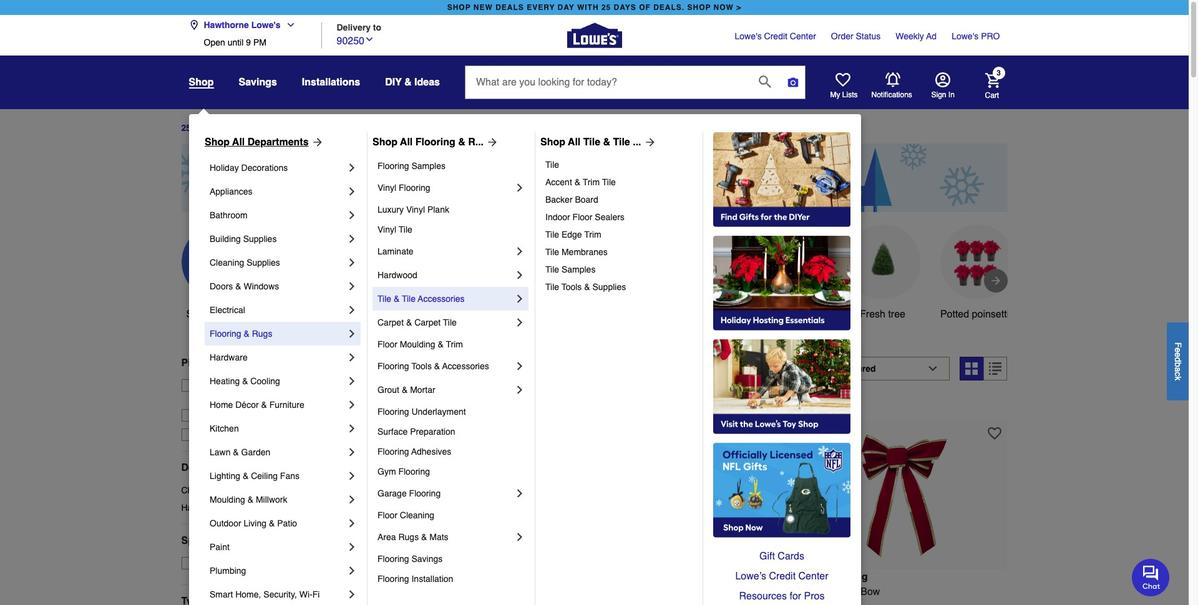 Task type: describe. For each thing, give the bounding box(es) containing it.
lights inside holiday living 100-count 20.62-ft white incandescent plug- in christmas string lights
[[454, 601, 481, 605]]

led button
[[371, 225, 446, 322]]

hawthorne for hawthorne lowe's
[[204, 20, 249, 30]]

trim for &
[[583, 177, 600, 187]]

center for lowe's credit center
[[790, 31, 816, 41]]

carpet & carpet tile link
[[378, 311, 514, 334]]

samples for tile samples
[[562, 265, 596, 275]]

flooring up floor cleaning
[[409, 489, 441, 499]]

1 horizontal spatial cleaning
[[400, 510, 434, 520]]

chevron right image for flooring tools & accessories
[[514, 360, 526, 373]]

surface
[[378, 427, 408, 437]]

vinyl for vinyl flooring
[[378, 183, 396, 193]]

& up heating
[[217, 357, 224, 369]]

0 horizontal spatial moulding
[[210, 495, 245, 505]]

weekly ad link
[[896, 30, 937, 42]]

smart home, security, wi-fi
[[210, 590, 320, 600]]

shop for shop all flooring & r...
[[373, 137, 398, 148]]

moulding & millwork link
[[210, 488, 346, 512]]

& up grout & mortar link
[[434, 361, 440, 371]]

all for deals
[[212, 309, 223, 320]]

tree for fresh tree
[[888, 309, 905, 320]]

1 carpet from the left
[[378, 318, 404, 328]]

0 horizontal spatial christmas
[[181, 485, 221, 495]]

& left the patio on the left of the page
[[269, 519, 275, 529]]

plumbing link
[[210, 559, 346, 583]]

living for in
[[838, 571, 868, 583]]

& down today
[[274, 393, 280, 403]]

chevron right image for hardwood
[[514, 269, 526, 281]]

trim for edge
[[584, 230, 601, 240]]

chevron right image for smart home, security, wi-fi
[[346, 588, 358, 601]]

0 vertical spatial savings button
[[239, 71, 277, 94]]

fi
[[312, 590, 320, 600]]

chevron right image for area rugs & mats
[[514, 531, 526, 544]]

in inside holiday living 8.5-in w red bow
[[817, 586, 825, 598]]

1 vertical spatial arrow right image
[[989, 274, 1002, 287]]

bow
[[861, 586, 880, 598]]

plumbing
[[210, 566, 246, 576]]

in inside holiday living 100-count 20.62-ft white incandescent plug- in christmas string lights
[[366, 601, 375, 605]]

potted poinsettia
[[940, 309, 1015, 320]]

hardware link
[[210, 346, 346, 369]]

rugs inside the flooring & rugs link
[[252, 329, 272, 339]]

lowe's up pm
[[251, 20, 281, 30]]

décor
[[235, 400, 259, 410]]

plug- inside 100-count 20.62-ft multicolor incandescent plug-in christmas string lights
[[583, 601, 606, 605]]

plug- inside holiday living 100-count 20.62-ft white incandescent plug- in christmas string lights
[[543, 586, 566, 598]]

grid view image
[[966, 362, 978, 375]]

0 horizontal spatial in
[[457, 363, 469, 381]]

100- inside 100-count 20.62-ft multicolor incandescent plug-in christmas string lights
[[583, 586, 603, 598]]

cleaning supplies link
[[210, 251, 346, 275]]

hardwood
[[378, 270, 417, 280]]

lowe's home improvement lists image
[[835, 72, 850, 87]]

special offers button
[[181, 525, 347, 557]]

tile inside accent & trim tile link
[[602, 177, 616, 187]]

flooring savings
[[378, 554, 443, 564]]

holiday hosting essentials. image
[[713, 236, 851, 331]]

chevron right image for laminate
[[514, 245, 526, 258]]

white inside button
[[775, 309, 801, 320]]

garden
[[241, 447, 270, 457]]

fresh
[[860, 309, 885, 320]]

pickup & delivery
[[181, 357, 266, 369]]

& up hardware
[[244, 329, 249, 339]]

tile samples link
[[545, 261, 694, 278]]

christmas decorations
[[181, 485, 270, 495]]

today
[[272, 381, 296, 391]]

& left "r..."
[[458, 137, 465, 148]]

& inside 'link'
[[406, 318, 412, 328]]

2 vertical spatial trim
[[446, 339, 463, 349]]

visit the lowe's toy shop. image
[[713, 339, 851, 434]]

flooring down surface
[[378, 447, 409, 457]]

security,
[[264, 590, 297, 600]]

all for tile
[[568, 137, 581, 148]]

ft inside 100-count 20.62-ft multicolor incandescent plug-in christmas string lights
[[661, 586, 666, 598]]

all for flooring
[[400, 137, 413, 148]]

lawn
[[210, 447, 231, 457]]

tile inside tile samples link
[[545, 265, 559, 275]]

red
[[840, 586, 858, 598]]

& up led
[[394, 294, 400, 304]]

millwork
[[256, 495, 287, 505]]

building supplies link
[[210, 227, 346, 251]]

2 shop from the left
[[687, 3, 711, 12]]

departments inside "link"
[[248, 137, 309, 148]]

2 vertical spatial supplies
[[593, 282, 626, 292]]

tile edge trim link
[[545, 226, 694, 243]]

2 vertical spatial delivery
[[219, 430, 251, 440]]

potted
[[940, 309, 969, 320]]

heating
[[210, 376, 240, 386]]

tile samples
[[545, 265, 596, 275]]

chevron right image for kitchen
[[346, 422, 358, 435]]

string inside holiday living 100-count 20.62-ft white incandescent plug- in christmas string lights
[[425, 601, 451, 605]]

list view image
[[989, 362, 1002, 375]]

90250 button
[[337, 32, 374, 48]]

shop for shop all departments
[[205, 137, 230, 148]]

order
[[831, 31, 853, 41]]

1 vertical spatial delivery
[[227, 357, 266, 369]]

led
[[399, 309, 418, 320]]

rugs inside area rugs & mats link
[[398, 532, 419, 542]]

christmas decorations link
[[181, 484, 347, 497]]

indoor floor sealers link
[[545, 208, 694, 226]]

artificial tree button
[[276, 225, 351, 322]]

center for lowe's credit center
[[798, 571, 828, 582]]

chevron right image for grout & mortar
[[514, 384, 526, 396]]

white button
[[750, 225, 825, 322]]

flooring savings link
[[378, 549, 526, 569]]

count inside 100-count 20.62-ft multicolor incandescent plug-in christmas string lights
[[603, 586, 630, 598]]

preparation
[[410, 427, 455, 437]]

tile left ...
[[613, 137, 630, 148]]

0 horizontal spatial savings
[[239, 77, 277, 88]]

luxury vinyl plank
[[378, 205, 449, 215]]

lowe's inside 'link'
[[952, 31, 979, 41]]

tree for artificial tree
[[324, 309, 341, 320]]

tile inside vinyl tile link
[[399, 225, 412, 235]]

patio
[[277, 519, 297, 529]]

hawthorne lowe's button
[[189, 12, 301, 37]]

chevron right image for bathroom
[[346, 209, 358, 222]]

lowe's home improvement logo image
[[567, 8, 622, 63]]

flooring up flooring samples link
[[415, 137, 455, 148]]

1 horizontal spatial savings button
[[466, 225, 541, 322]]

chevron right image for garage flooring
[[514, 487, 526, 500]]

& right doors
[[235, 281, 241, 291]]

in inside 100-count 20.62-ft multicolor incandescent plug-in christmas string lights
[[606, 601, 615, 605]]

delivery to
[[337, 22, 381, 32]]

lawn & garden link
[[210, 441, 346, 464]]

living for count
[[405, 571, 435, 583]]

shop all flooring & r...
[[373, 137, 484, 148]]

flooring down flooring adhesives
[[398, 467, 430, 477]]

3
[[997, 69, 1001, 78]]

tile membranes link
[[545, 243, 694, 261]]

lawn & garden
[[210, 447, 270, 457]]

chevron right image for flooring & rugs
[[346, 328, 358, 340]]

shop for shop
[[189, 77, 214, 88]]

resources for pros link
[[713, 587, 851, 605]]

to
[[373, 22, 381, 32]]

multicolor
[[669, 586, 712, 598]]

holiday for holiday living 8.5-in w red bow
[[800, 571, 836, 583]]

installations
[[302, 77, 360, 88]]

edge
[[562, 230, 582, 240]]

cleaning supplies
[[210, 258, 280, 268]]

0 horizontal spatial chevron down image
[[281, 20, 296, 30]]

2 e from the top
[[1173, 352, 1183, 357]]

holiday decorations link
[[210, 156, 346, 180]]

1 vertical spatial 25
[[181, 123, 191, 133]]

chevron right image for outdoor living & patio
[[346, 517, 358, 530]]

r...
[[468, 137, 484, 148]]

diy & ideas
[[385, 77, 440, 88]]

home décor & furniture
[[210, 400, 304, 410]]

tile tools & supplies link
[[545, 278, 694, 296]]

hanging
[[674, 309, 712, 320]]

on
[[204, 558, 215, 568]]

installations button
[[302, 71, 360, 94]]

1 vertical spatial departments
[[181, 462, 242, 474]]

accessories for flooring tools & accessories
[[442, 361, 489, 371]]

surface preparation link
[[378, 422, 526, 442]]

flooring tools & accessories link
[[378, 354, 514, 378]]

lowe's
[[735, 571, 766, 582]]

diy
[[385, 77, 402, 88]]

198 products in holiday decorations
[[366, 363, 618, 381]]

holiday down floor moulding & trim link
[[473, 363, 527, 381]]

tile up led
[[402, 294, 416, 304]]

cart
[[985, 91, 999, 100]]

0 vertical spatial deals
[[227, 123, 251, 133]]

lowe's down free store pickup today at:
[[245, 393, 272, 403]]

holiday for holiday living 100-count 20.62-ft white incandescent plug- in christmas string lights
[[366, 571, 403, 583]]

lowe's pro link
[[952, 30, 1000, 42]]

heart outline image
[[772, 427, 785, 440]]

flooring down shop all deals
[[210, 329, 241, 339]]

christmas inside holiday living 100-count 20.62-ft white incandescent plug- in christmas string lights
[[378, 601, 423, 605]]

deals inside "button"
[[226, 309, 251, 320]]

incandescent inside holiday living 100-count 20.62-ft white incandescent plug- in christmas string lights
[[481, 586, 540, 598]]

& left ceiling
[[243, 471, 249, 481]]

days
[[193, 123, 214, 133]]

& left mats
[[421, 532, 427, 542]]

tile down hardwood
[[378, 294, 391, 304]]

decoration
[[670, 324, 716, 335]]

status
[[856, 31, 881, 41]]

count inside holiday living 100-count 20.62-ft white incandescent plug- in christmas string lights
[[386, 586, 413, 598]]

hawthorne for hawthorne lowe's & nearby stores
[[200, 393, 242, 403]]

underlayment
[[412, 407, 466, 417]]

25 days of deals link
[[181, 123, 251, 133]]

hanging decoration
[[670, 309, 716, 335]]

1 horizontal spatial moulding
[[400, 339, 435, 349]]

incandescent inside 100-count 20.62-ft multicolor incandescent plug-in christmas string lights
[[715, 586, 774, 598]]

& right diy
[[404, 77, 412, 88]]

0 vertical spatial floor
[[573, 212, 593, 222]]

free store pickup today at:
[[200, 381, 308, 391]]

& right the lawn
[[233, 447, 239, 457]]



Task type: vqa. For each thing, say whether or not it's contained in the screenshot.
the right Get it by Mon, Dec 25 (Est.)
no



Task type: locate. For each thing, give the bounding box(es) containing it.
sealers
[[595, 212, 625, 222]]

resources for pros
[[739, 591, 825, 602]]

credit
[[764, 31, 787, 41], [769, 571, 796, 582]]

1 horizontal spatial white
[[775, 309, 801, 320]]

chevron right image for carpet & carpet tile
[[514, 316, 526, 329]]

0 horizontal spatial cleaning
[[210, 258, 244, 268]]

string down multicolor
[[665, 601, 691, 605]]

shop all departments link
[[205, 135, 324, 150]]

shop for shop all tile & tile ...
[[540, 137, 565, 148]]

white inside holiday living 100-count 20.62-ft white incandescent plug- in christmas string lights
[[453, 586, 478, 598]]

& down carpet & carpet tile 'link'
[[438, 339, 444, 349]]

lighting & ceiling fans link
[[210, 464, 346, 488]]

chevron right image for appliances
[[346, 185, 358, 198]]

20.62- inside holiday living 100-count 20.62-ft white incandescent plug- in christmas string lights
[[416, 586, 444, 598]]

0 vertical spatial center
[[790, 31, 816, 41]]

chevron right image for home décor & furniture
[[346, 399, 358, 411]]

0 vertical spatial arrow right image
[[309, 136, 324, 149]]

2 20.62- from the left
[[632, 586, 661, 598]]

chevron right image for vinyl flooring
[[514, 182, 526, 194]]

new
[[474, 3, 493, 12]]

hanukkah
[[181, 503, 221, 513]]

supplies inside 'link'
[[243, 234, 277, 244]]

of
[[217, 123, 225, 133]]

of
[[639, 3, 651, 12]]

chevron right image for plumbing
[[346, 565, 358, 577]]

shop left new
[[447, 3, 471, 12]]

all up accent & trim tile at the top
[[568, 137, 581, 148]]

floor down board
[[573, 212, 593, 222]]

camera image
[[787, 76, 799, 89]]

departments element
[[181, 462, 347, 474]]

0 horizontal spatial arrow right image
[[309, 136, 324, 149]]

0 horizontal spatial samples
[[412, 161, 446, 171]]

lights
[[454, 601, 481, 605], [694, 601, 721, 605]]

1 vertical spatial supplies
[[247, 258, 280, 268]]

0 horizontal spatial incandescent
[[481, 586, 540, 598]]

pros
[[804, 591, 825, 602]]

0 vertical spatial cleaning
[[210, 258, 244, 268]]

0 horizontal spatial in
[[366, 601, 375, 605]]

ad
[[926, 31, 937, 41]]

1 vertical spatial plug-
[[583, 601, 606, 605]]

0 vertical spatial tools
[[562, 282, 582, 292]]

1 horizontal spatial compare
[[822, 400, 858, 410]]

deals
[[496, 3, 524, 12]]

potted poinsettia button
[[940, 225, 1015, 322]]

arrow right image up tile link
[[641, 136, 656, 149]]

flooring installation link
[[378, 569, 526, 589]]

grout & mortar link
[[378, 378, 514, 402]]

1 vertical spatial trim
[[584, 230, 601, 240]]

0 horizontal spatial count
[[386, 586, 413, 598]]

all inside "button"
[[212, 309, 223, 320]]

cleaning down building
[[210, 258, 244, 268]]

all down 25 days of deals link
[[232, 137, 245, 148]]

1 horizontal spatial 25
[[601, 3, 611, 12]]

100-count 20.62-ft multicolor incandescent plug-in christmas string lights link
[[583, 571, 791, 605]]

tile inside tile link
[[545, 160, 559, 170]]

fresh tree
[[860, 309, 905, 320]]

1 horizontal spatial christmas
[[378, 601, 423, 605]]

shop down 25 days of deals link
[[205, 137, 230, 148]]

on sale
[[204, 558, 235, 568]]

sign in
[[931, 90, 955, 99]]

tile up tile link
[[583, 137, 600, 148]]

0 horizontal spatial living
[[244, 519, 267, 529]]

90250
[[337, 35, 364, 46]]

1 horizontal spatial 20.62-
[[632, 586, 661, 598]]

compare inside 5013254527 element
[[822, 400, 858, 410]]

1 vertical spatial savings button
[[466, 225, 541, 322]]

location image
[[189, 20, 199, 30]]

1 vertical spatial accessories
[[442, 361, 489, 371]]

sign
[[931, 90, 946, 99]]

home,
[[235, 590, 261, 600]]

1 incandescent from the left
[[481, 586, 540, 598]]

2 horizontal spatial shop
[[540, 137, 565, 148]]

lighting
[[210, 471, 240, 481]]

arrow right image
[[484, 136, 499, 149], [641, 136, 656, 149]]

in left w
[[817, 586, 825, 598]]

tree right artificial
[[324, 309, 341, 320]]

0 horizontal spatial arrow right image
[[484, 136, 499, 149]]

floor
[[573, 212, 593, 222], [378, 339, 397, 349], [378, 510, 397, 520]]

1 horizontal spatial rugs
[[398, 532, 419, 542]]

& right grout at left bottom
[[402, 385, 408, 395]]

lists
[[842, 90, 858, 99]]

heart outline image
[[988, 427, 1002, 440]]

1 compare from the left
[[389, 400, 425, 410]]

& up backer board
[[575, 177, 580, 187]]

flooring underlayment
[[378, 407, 466, 417]]

tile down tile samples
[[545, 282, 559, 292]]

accessories up carpet & carpet tile 'link'
[[418, 294, 465, 304]]

1 string from the left
[[425, 601, 451, 605]]

decorations for holiday decorations
[[241, 163, 288, 173]]

0 horizontal spatial compare
[[389, 400, 425, 410]]

vinyl tile link
[[378, 220, 526, 240]]

building
[[210, 234, 241, 244]]

accessories for tile & tile accessories
[[418, 294, 465, 304]]

0 vertical spatial credit
[[764, 31, 787, 41]]

shop inside "link"
[[205, 137, 230, 148]]

supplies for building supplies
[[243, 234, 277, 244]]

compare for 1001813120 element in the left bottom of the page
[[389, 400, 425, 410]]

delivery up 90250
[[337, 22, 371, 32]]

0 horizontal spatial savings button
[[239, 71, 277, 94]]

1 vertical spatial in
[[817, 586, 825, 598]]

0 horizontal spatial carpet
[[378, 318, 404, 328]]

center inside lowe's credit center link
[[790, 31, 816, 41]]

0 vertical spatial trim
[[583, 177, 600, 187]]

1 horizontal spatial in
[[606, 601, 615, 605]]

departments down the lawn
[[181, 462, 242, 474]]

tools for flooring
[[411, 361, 432, 371]]

0 horizontal spatial 100-
[[366, 586, 386, 598]]

credit for lowe's
[[769, 571, 796, 582]]

flooring up vinyl flooring
[[378, 161, 409, 171]]

1 horizontal spatial chevron down image
[[364, 34, 374, 44]]

holiday up appliances at the top
[[210, 163, 239, 173]]

vinyl left plank
[[406, 205, 425, 215]]

chat invite button image
[[1132, 559, 1170, 597]]

0 vertical spatial white
[[775, 309, 801, 320]]

day
[[558, 3, 575, 12]]

2 incandescent from the left
[[715, 586, 774, 598]]

in inside button
[[948, 90, 955, 99]]

hanging decoration button
[[656, 225, 730, 337]]

accent & trim tile link
[[545, 173, 694, 191]]

chevron right image for heating & cooling
[[346, 375, 358, 388]]

savings up installation
[[412, 554, 443, 564]]

ft left multicolor
[[661, 586, 666, 598]]

b
[[1173, 362, 1183, 367]]

delivery up lawn & garden
[[219, 430, 251, 440]]

2 compare from the left
[[822, 400, 858, 410]]

stores
[[311, 393, 335, 403]]

25 inside shop new deals every day with 25 days of deals. shop now > link
[[601, 3, 611, 12]]

accessories inside tile & tile accessories link
[[418, 294, 465, 304]]

arrow right image inside shop all tile & tile ... link
[[641, 136, 656, 149]]

center inside lowe's credit center 'link'
[[798, 571, 828, 582]]

tile inside tile membranes 'link'
[[545, 247, 559, 257]]

arrow right image up holiday decorations link
[[309, 136, 324, 149]]

0 vertical spatial shop
[[189, 77, 214, 88]]

decorations for hanukkah decorations
[[223, 503, 270, 513]]

& left millwork
[[248, 495, 253, 505]]

shop for shop all deals
[[186, 309, 210, 320]]

holiday inside holiday living 100-count 20.62-ft white incandescent plug- in christmas string lights
[[366, 571, 403, 583]]

flooring up surface
[[378, 407, 409, 417]]

grout & mortar
[[378, 385, 435, 395]]

2 horizontal spatial living
[[838, 571, 868, 583]]

adhesives
[[411, 447, 451, 457]]

0 vertical spatial plug-
[[543, 586, 566, 598]]

flooring down flooring savings
[[378, 574, 409, 584]]

tools down tile samples
[[562, 282, 582, 292]]

shop all tile & tile ... link
[[540, 135, 656, 150]]

shop left electrical
[[186, 309, 210, 320]]

flooring & rugs
[[210, 329, 272, 339]]

tools down floor moulding & trim
[[411, 361, 432, 371]]

None search field
[[465, 66, 806, 110]]

0 horizontal spatial shop
[[205, 137, 230, 148]]

chevron down image inside 90250 button
[[364, 34, 374, 44]]

tile & tile accessories
[[378, 294, 465, 304]]

trim up board
[[583, 177, 600, 187]]

2 tree from the left
[[888, 309, 905, 320]]

1 vertical spatial credit
[[769, 571, 796, 582]]

supplies for cleaning supplies
[[247, 258, 280, 268]]

decorations for christmas decorations
[[223, 485, 270, 495]]

1 horizontal spatial arrow right image
[[641, 136, 656, 149]]

search image
[[759, 75, 771, 88]]

d
[[1173, 357, 1183, 362]]

find gifts for the diyer. image
[[713, 132, 851, 227]]

flooring up grout at left bottom
[[378, 361, 409, 371]]

1 horizontal spatial living
[[405, 571, 435, 583]]

0 vertical spatial supplies
[[243, 234, 277, 244]]

& right store
[[242, 376, 248, 386]]

savings inside button
[[486, 309, 521, 320]]

tile down tile link
[[602, 177, 616, 187]]

living for patio
[[244, 519, 267, 529]]

compare inside 1001813120 element
[[389, 400, 425, 410]]

tile tools & supplies
[[545, 282, 626, 292]]

1 horizontal spatial carpet
[[414, 318, 441, 328]]

arrow right image up poinsettia
[[989, 274, 1002, 287]]

credit inside 'link'
[[769, 571, 796, 582]]

1 horizontal spatial pickup
[[244, 381, 270, 391]]

1 vertical spatial hawthorne
[[200, 393, 242, 403]]

chevron right image for holiday decorations
[[346, 162, 358, 174]]

1 20.62- from the left
[[416, 586, 444, 598]]

garage flooring
[[378, 489, 441, 499]]

shop
[[189, 77, 214, 88], [186, 309, 210, 320]]

ideas
[[414, 77, 440, 88]]

moulding & millwork
[[210, 495, 287, 505]]

string down installation
[[425, 601, 451, 605]]

tile inside carpet & carpet tile 'link'
[[443, 318, 457, 328]]

shop new deals every day with 25 days of deals. shop now > link
[[445, 0, 744, 15]]

flooring down area
[[378, 554, 409, 564]]

1 count from the left
[[386, 586, 413, 598]]

supplies down tile samples link
[[593, 282, 626, 292]]

tile down "indoor"
[[545, 230, 559, 240]]

chevron right image for moulding & millwork
[[346, 494, 358, 506]]

2 horizontal spatial savings
[[486, 309, 521, 320]]

backer
[[545, 195, 573, 205]]

all down doors
[[212, 309, 223, 320]]

floor moulding & trim
[[378, 339, 463, 349]]

...
[[633, 137, 641, 148]]

& right 'décor'
[[261, 400, 267, 410]]

1 horizontal spatial departments
[[248, 137, 309, 148]]

Search Query text field
[[466, 66, 749, 99]]

1001813120 element
[[366, 399, 425, 411]]

for
[[790, 591, 801, 602]]

officially licensed n f l gifts. shop now. image
[[713, 443, 851, 538]]

5013254527 element
[[800, 399, 858, 411]]

white
[[775, 309, 801, 320], [453, 586, 478, 598]]

holiday for holiday decorations
[[210, 163, 239, 173]]

0 horizontal spatial 25
[[181, 123, 191, 133]]

all for departments
[[232, 137, 245, 148]]

living inside holiday living 100-count 20.62-ft white incandescent plug- in christmas string lights
[[405, 571, 435, 583]]

heating & cooling
[[210, 376, 280, 386]]

moulding up outdoor
[[210, 495, 245, 505]]

tile membranes
[[545, 247, 608, 257]]

0 vertical spatial delivery
[[337, 22, 371, 32]]

1 horizontal spatial arrow right image
[[989, 274, 1002, 287]]

e up d
[[1173, 347, 1183, 352]]

vinyl down luxury at the top of page
[[378, 225, 396, 235]]

holiday up 8.5-
[[800, 571, 836, 583]]

1 vertical spatial vinyl
[[406, 205, 425, 215]]

grout
[[378, 385, 399, 395]]

sign in button
[[931, 72, 955, 100]]

e up b
[[1173, 352, 1183, 357]]

chevron right image for paint
[[346, 541, 358, 554]]

accessories inside flooring tools & accessories link
[[442, 361, 489, 371]]

25 days of deals. shop new deals every day. while supplies last. image
[[181, 143, 1007, 212]]

vinyl flooring
[[378, 183, 430, 193]]

floor for floor cleaning
[[378, 510, 397, 520]]

3 shop from the left
[[540, 137, 565, 148]]

ft down installation
[[444, 586, 450, 598]]

1 ft from the left
[[444, 586, 450, 598]]

0 vertical spatial in
[[457, 363, 469, 381]]

0 vertical spatial savings
[[239, 77, 277, 88]]

arrow right image
[[309, 136, 324, 149], [989, 274, 1002, 287]]

2 shop from the left
[[373, 137, 398, 148]]

chevron right image for lighting & ceiling fans
[[346, 470, 358, 482]]

2 vertical spatial floor
[[378, 510, 397, 520]]

shop all flooring & r... link
[[373, 135, 499, 150]]

1 vertical spatial deals
[[226, 309, 251, 320]]

k
[[1173, 376, 1183, 380]]

tile down tile membranes
[[545, 265, 559, 275]]

1 horizontal spatial in
[[817, 586, 825, 598]]

all up flooring samples
[[400, 137, 413, 148]]

pickup up the hawthorne lowe's & nearby stores at bottom
[[244, 381, 270, 391]]

1 shop from the left
[[447, 3, 471, 12]]

chevron right image for doors & windows
[[346, 280, 358, 293]]

0 horizontal spatial lights
[[454, 601, 481, 605]]

1 lights from the left
[[454, 601, 481, 605]]

electrical link
[[210, 298, 346, 322]]

1 tree from the left
[[324, 309, 341, 320]]

tools for tile
[[562, 282, 582, 292]]

2 arrow right image from the left
[[641, 136, 656, 149]]

0 horizontal spatial white
[[453, 586, 478, 598]]

samples down tile membranes
[[562, 265, 596, 275]]

home décor & furniture link
[[210, 393, 346, 417]]

& up floor moulding & trim
[[406, 318, 412, 328]]

1 horizontal spatial samples
[[562, 265, 596, 275]]

arrow right image up flooring samples link
[[484, 136, 499, 149]]

credit for lowe's
[[764, 31, 787, 41]]

deals
[[227, 123, 251, 133], [226, 309, 251, 320]]

1 vertical spatial pickup
[[244, 381, 270, 391]]

tile up floor moulding & trim link
[[443, 318, 457, 328]]

smart home, security, wi-fi link
[[210, 583, 346, 605]]

floor up area
[[378, 510, 397, 520]]

accent
[[545, 177, 572, 187]]

living inside holiday living 8.5-in w red bow
[[838, 571, 868, 583]]

2 ft from the left
[[661, 586, 666, 598]]

chevron right image for building supplies
[[346, 233, 358, 245]]

1 arrow right image from the left
[[484, 136, 499, 149]]

in down floor moulding & trim link
[[457, 363, 469, 381]]

tile inside tile tools & supplies link
[[545, 282, 559, 292]]

1 horizontal spatial shop
[[687, 3, 711, 12]]

kitchen
[[210, 424, 239, 434]]

tile inside tile edge trim link
[[545, 230, 559, 240]]

chevron right image for cleaning supplies
[[346, 256, 358, 269]]

center up 8.5-
[[798, 571, 828, 582]]

1 horizontal spatial savings
[[412, 554, 443, 564]]

arrow right image inside shop all flooring & r... link
[[484, 136, 499, 149]]

1 horizontal spatial 100-
[[583, 586, 603, 598]]

2 horizontal spatial christmas
[[617, 601, 662, 605]]

0 vertical spatial vinyl
[[378, 183, 396, 193]]

kitchen link
[[210, 417, 346, 441]]

savings down pm
[[239, 77, 277, 88]]

wi-
[[299, 590, 312, 600]]

chevron right image for lawn & garden
[[346, 446, 358, 459]]

shop up accent
[[540, 137, 565, 148]]

1 vertical spatial samples
[[562, 265, 596, 275]]

0 horizontal spatial shop
[[447, 3, 471, 12]]

0 vertical spatial chevron down image
[[281, 20, 296, 30]]

lowe's home improvement account image
[[935, 72, 950, 87]]

arrow right image for shop all flooring & r...
[[484, 136, 499, 149]]

accessories down floor moulding & trim link
[[442, 361, 489, 371]]

0 horizontal spatial rugs
[[252, 329, 272, 339]]

with
[[577, 3, 599, 12]]

1 vertical spatial center
[[798, 571, 828, 582]]

1 vertical spatial rugs
[[398, 532, 419, 542]]

1 vertical spatial savings
[[486, 309, 521, 320]]

1 horizontal spatial tree
[[888, 309, 905, 320]]

lowe's credit center link
[[735, 30, 816, 42]]

string inside 100-count 20.62-ft multicolor incandescent plug-in christmas string lights
[[665, 601, 691, 605]]

1 horizontal spatial lights
[[694, 601, 721, 605]]

1 shop from the left
[[205, 137, 230, 148]]

shop up flooring samples
[[373, 137, 398, 148]]

hanukkah decorations
[[181, 503, 270, 513]]

appliances link
[[210, 180, 346, 203]]

hawthorne up open until 9 pm
[[204, 20, 249, 30]]

all inside "link"
[[232, 137, 245, 148]]

0 horizontal spatial tools
[[411, 361, 432, 371]]

shop all deals
[[186, 309, 251, 320]]

lowe's left pro
[[952, 31, 979, 41]]

christmas inside 100-count 20.62-ft multicolor incandescent plug-in christmas string lights
[[617, 601, 662, 605]]

chevron right image
[[514, 182, 526, 194], [346, 185, 358, 198], [346, 209, 358, 222], [346, 233, 358, 245], [346, 304, 358, 316], [514, 316, 526, 329], [346, 351, 358, 364], [514, 384, 526, 396], [346, 422, 358, 435], [346, 446, 358, 459], [346, 470, 358, 482], [346, 517, 358, 530], [514, 531, 526, 544], [346, 565, 358, 577]]

25 right with
[[601, 3, 611, 12]]

vinyl for vinyl tile
[[378, 225, 396, 235]]

area
[[378, 532, 396, 542]]

living down flooring savings
[[405, 571, 435, 583]]

floor for floor moulding & trim
[[378, 339, 397, 349]]

lights down flooring installation link
[[454, 601, 481, 605]]

arrow right image for shop all tile & tile ...
[[641, 136, 656, 149]]

0 vertical spatial rugs
[[252, 329, 272, 339]]

floor up 198
[[378, 339, 397, 349]]

1 horizontal spatial plug-
[[583, 601, 606, 605]]

departments up holiday decorations link
[[248, 137, 309, 148]]

delivery up heating & cooling
[[227, 357, 266, 369]]

arrow right image inside shop all departments "link"
[[309, 136, 324, 149]]

1 horizontal spatial ft
[[661, 586, 666, 598]]

9
[[246, 37, 251, 47]]

chevron right image for tile & tile accessories
[[514, 293, 526, 305]]

1 100- from the left
[[366, 586, 386, 598]]

1 vertical spatial tools
[[411, 361, 432, 371]]

supplies up windows
[[247, 258, 280, 268]]

2 vertical spatial savings
[[412, 554, 443, 564]]

lowe's down >
[[735, 31, 762, 41]]

20.62- left multicolor
[[632, 586, 661, 598]]

lowe's home improvement notification center image
[[885, 72, 900, 87]]

ft inside holiday living 100-count 20.62-ft white incandescent plug- in christmas string lights
[[444, 586, 450, 598]]

rugs up hardware link
[[252, 329, 272, 339]]

flooring up luxury vinyl plank
[[399, 183, 430, 193]]

ceiling
[[251, 471, 278, 481]]

chevron right image for hardware
[[346, 351, 358, 364]]

departments
[[248, 137, 309, 148], [181, 462, 242, 474]]

lights inside 100-count 20.62-ft multicolor incandescent plug-in christmas string lights
[[694, 601, 721, 605]]

vinyl up luxury at the top of page
[[378, 183, 396, 193]]

appliances
[[210, 187, 252, 197]]

tile up accent
[[545, 160, 559, 170]]

100- inside holiday living 100-count 20.62-ft white incandescent plug- in christmas string lights
[[366, 586, 386, 598]]

chevron down image
[[281, 20, 296, 30], [364, 34, 374, 44]]

accent & trim tile
[[545, 177, 616, 187]]

0 horizontal spatial plug-
[[543, 586, 566, 598]]

chevron right image for electrical
[[346, 304, 358, 316]]

2 100- from the left
[[583, 586, 603, 598]]

lowe's home improvement cart image
[[985, 73, 1000, 88]]

pickup up free
[[181, 357, 214, 369]]

1 vertical spatial chevron down image
[[364, 34, 374, 44]]

1 horizontal spatial shop
[[373, 137, 398, 148]]

& down tile samples
[[584, 282, 590, 292]]

samples for flooring samples
[[412, 161, 446, 171]]

20.62- inside 100-count 20.62-ft multicolor incandescent plug-in christmas string lights
[[632, 586, 661, 598]]

2 count from the left
[[603, 586, 630, 598]]

chevron right image
[[346, 162, 358, 174], [514, 245, 526, 258], [346, 256, 358, 269], [514, 269, 526, 281], [346, 280, 358, 293], [514, 293, 526, 305], [346, 328, 358, 340], [514, 360, 526, 373], [346, 375, 358, 388], [346, 399, 358, 411], [514, 487, 526, 500], [346, 494, 358, 506], [346, 541, 358, 554], [346, 588, 358, 601]]

count
[[386, 586, 413, 598], [603, 586, 630, 598]]

2 lights from the left
[[694, 601, 721, 605]]

2 string from the left
[[665, 601, 691, 605]]

tile edge trim
[[545, 230, 601, 240]]

supplies up cleaning supplies on the left
[[243, 234, 277, 244]]

hanukkah decorations link
[[181, 502, 347, 514]]

1 vertical spatial moulding
[[210, 495, 245, 505]]

0 horizontal spatial 20.62-
[[416, 586, 444, 598]]

shop left now
[[687, 3, 711, 12]]

living down hanukkah decorations link
[[244, 519, 267, 529]]

shop all departments
[[205, 137, 309, 148]]

cards
[[778, 551, 804, 562]]

2 carpet from the left
[[414, 318, 441, 328]]

credit up resources for pros link
[[769, 571, 796, 582]]

compare for 5013254527 element
[[822, 400, 858, 410]]

& up tile link
[[603, 137, 610, 148]]

1 e from the top
[[1173, 347, 1183, 352]]

0 horizontal spatial tree
[[324, 309, 341, 320]]

0 vertical spatial 25
[[601, 3, 611, 12]]

0 vertical spatial pickup
[[181, 357, 214, 369]]

holiday inside holiday living 8.5-in w red bow
[[800, 571, 836, 583]]

100-
[[366, 586, 386, 598], [583, 586, 603, 598]]

shop inside "button"
[[186, 309, 210, 320]]

lights down multicolor
[[694, 601, 721, 605]]

deals right of
[[227, 123, 251, 133]]

tree right fresh
[[888, 309, 905, 320]]



